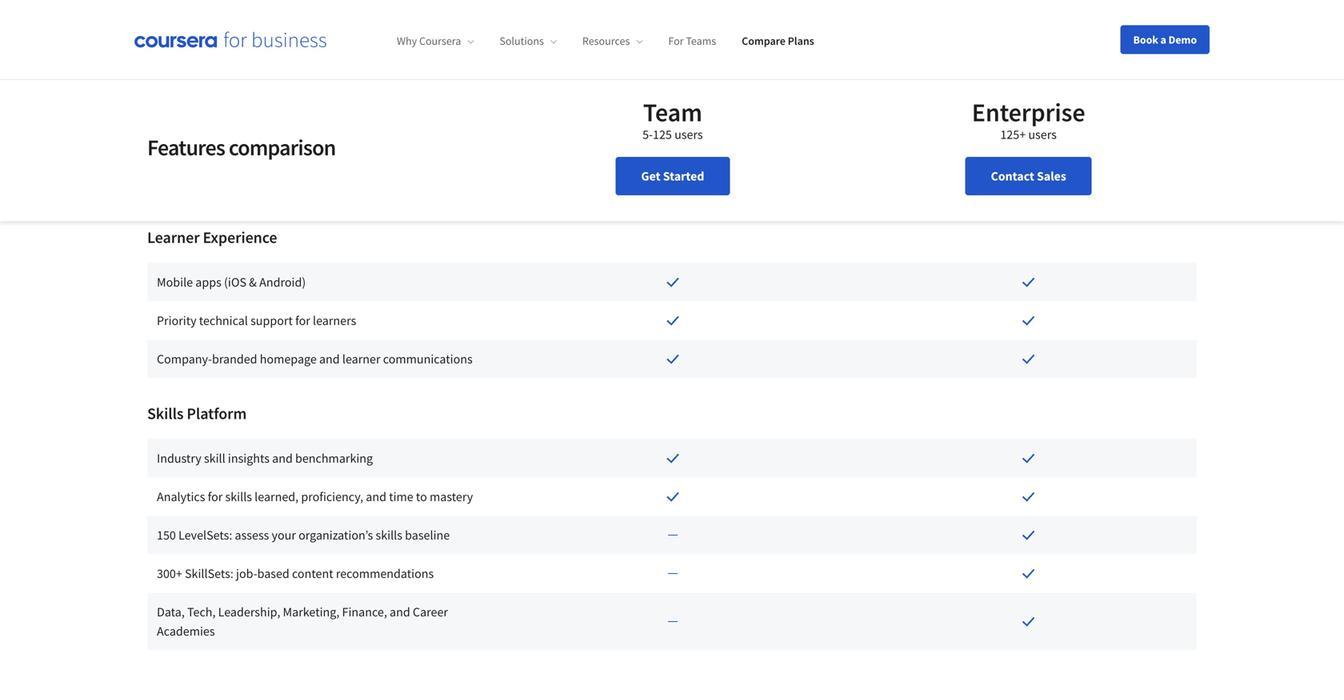 Task type: describe. For each thing, give the bounding box(es) containing it.
enterprise 125+ users
[[972, 96, 1086, 142]]

for teams
[[669, 34, 717, 48]]

skill
[[204, 450, 226, 466]]

skills
[[147, 404, 184, 424]]

certificates inside 4,000+ courses with 55+ professional certificates fully translated in 17 popular non-english languages
[[354, 156, 415, 172]]

solutions
[[500, 34, 544, 48]]

baseline
[[405, 527, 450, 543]]

company-branded homepage and learner communications
[[157, 351, 473, 367]]

1 horizontal spatial skills
[[376, 527, 403, 543]]

skillsets:
[[185, 566, 234, 582]]

marketing,
[[283, 604, 340, 620]]

your
[[272, 527, 296, 543]]

3,300+
[[213, 79, 249, 95]]

verified
[[157, 40, 198, 56]]

0 vertical spatial for
[[295, 313, 310, 329]]

contact
[[991, 168, 1035, 184]]

data, tech, leadership, marketing, finance, and career academies
[[157, 604, 448, 639]]

verified certificates upon course completion
[[157, 40, 393, 56]]

4,000+
[[157, 156, 192, 172]]

contact sales link
[[966, 157, 1093, 195]]

why coursera link
[[397, 34, 474, 48]]

benchmarking
[[295, 450, 373, 466]]

apps
[[196, 274, 222, 290]]

android)
[[259, 274, 306, 290]]

priority
[[157, 313, 197, 329]]

for teams link
[[669, 34, 717, 48]]

125
[[653, 126, 672, 142]]

4,000+ courses with 55+ professional certificates fully translated in 17 popular non-english languages
[[157, 156, 441, 191]]

and left learner
[[319, 351, 340, 367]]

learner
[[147, 227, 200, 247]]

plans
[[788, 34, 815, 48]]

platform
[[187, 404, 247, 424]]

in
[[214, 175, 224, 191]]

a
[[1161, 32, 1167, 47]]

resources link
[[583, 34, 643, 48]]

industry skill insights and benchmarking
[[157, 450, 373, 466]]

industry
[[157, 450, 202, 466]]

company-
[[157, 351, 212, 367]]

150 levelsets: assess your organization's skills baseline
[[157, 527, 450, 543]]

technical
[[199, 313, 248, 329]]

0 horizontal spatial for
[[208, 489, 223, 505]]

upon
[[263, 40, 291, 56]]

team
[[643, 96, 703, 128]]

book a demo button
[[1121, 25, 1210, 54]]

academies
[[157, 623, 215, 639]]

levelsets:
[[179, 527, 232, 543]]

125+
[[1001, 126, 1026, 142]]

assess
[[235, 527, 269, 543]]

book a demo
[[1134, 32, 1198, 47]]

&
[[249, 274, 257, 290]]

features comparison
[[147, 133, 336, 161]]

analytics for skills learned, proficiency, and time to mastery
[[157, 489, 473, 505]]

mobile
[[157, 274, 193, 290]]

team 5-125 users
[[643, 96, 703, 142]]

to
[[416, 489, 427, 505]]

for
[[669, 34, 684, 48]]

and left time
[[366, 489, 387, 505]]

recommendations
[[336, 566, 434, 582]]

demo
[[1169, 32, 1198, 47]]

experience
[[203, 227, 277, 247]]

based
[[257, 566, 290, 582]]

coursera for business image
[[134, 31, 327, 48]]

comparison
[[229, 133, 336, 161]]

300+ skillsets: job-based content recommendations
[[157, 566, 434, 582]]

hands-
[[251, 79, 288, 95]]

career
[[413, 604, 448, 620]]

job-
[[236, 566, 257, 582]]



Task type: locate. For each thing, give the bounding box(es) containing it.
users right the 125
[[675, 126, 703, 142]]

1 vertical spatial for
[[208, 489, 223, 505]]

(ios
[[224, 274, 247, 290]]

english
[[312, 175, 351, 191]]

and right insights
[[272, 450, 293, 466]]

proficiency,
[[301, 489, 364, 505]]

content
[[292, 566, 334, 582]]

0 vertical spatial certificates
[[200, 40, 261, 56]]

certificates up '3,300+'
[[200, 40, 261, 56]]

features
[[147, 133, 225, 161]]

1 horizontal spatial certificates
[[354, 156, 415, 172]]

course
[[294, 40, 329, 56]]

17
[[227, 175, 239, 191]]

projects
[[346, 79, 389, 95]]

55+
[[264, 156, 283, 172]]

1 horizontal spatial for
[[295, 313, 310, 329]]

mobile apps (ios & android)
[[157, 274, 306, 290]]

fully
[[417, 156, 441, 172]]

1 vertical spatial certificates
[[354, 156, 415, 172]]

on
[[288, 79, 302, 95]]

get started link
[[616, 157, 730, 195]]

non-
[[287, 175, 312, 191]]

resources
[[583, 34, 630, 48]]

and inside data, tech, leadership, marketing, finance, and career academies
[[390, 604, 410, 620]]

skills platform
[[147, 404, 247, 424]]

catalog
[[157, 79, 198, 95]]

users inside enterprise 125+ users
[[1029, 126, 1057, 142]]

0 horizontal spatial users
[[675, 126, 703, 142]]

analytics
[[157, 489, 205, 505]]

2 users from the left
[[1029, 126, 1057, 142]]

leadership,
[[218, 604, 280, 620]]

0 vertical spatial skills
[[225, 489, 252, 505]]

finance,
[[342, 604, 387, 620]]

communications
[[383, 351, 473, 367]]

mastery
[[430, 489, 473, 505]]

users inside team 5-125 users
[[675, 126, 703, 142]]

users right the 125+
[[1029, 126, 1057, 142]]

catalog of 3,300+ hands-on guided projects
[[157, 79, 389, 95]]

insights
[[228, 450, 270, 466]]

for right support
[[295, 313, 310, 329]]

support
[[251, 313, 293, 329]]

data,
[[157, 604, 185, 620]]

learners
[[313, 313, 356, 329]]

why coursera
[[397, 34, 461, 48]]

book
[[1134, 32, 1159, 47]]

for
[[295, 313, 310, 329], [208, 489, 223, 505]]

0 horizontal spatial certificates
[[200, 40, 261, 56]]

languages
[[353, 175, 408, 191]]

branded
[[212, 351, 257, 367]]

teams
[[686, 34, 717, 48]]

skills left baseline
[[376, 527, 403, 543]]

1 vertical spatial skills
[[376, 527, 403, 543]]

5-
[[643, 126, 653, 142]]

organization's
[[299, 527, 373, 543]]

solutions link
[[500, 34, 557, 48]]

get started
[[642, 168, 705, 184]]

for right analytics
[[208, 489, 223, 505]]

and left career
[[390, 604, 410, 620]]

courses
[[194, 156, 235, 172]]

users
[[675, 126, 703, 142], [1029, 126, 1057, 142]]

learner experience
[[147, 227, 277, 247]]

enterprise
[[972, 96, 1086, 128]]

sales
[[1037, 168, 1067, 184]]

coursera
[[419, 34, 461, 48]]

popular
[[242, 175, 284, 191]]

300+
[[157, 566, 182, 582]]

tech,
[[187, 604, 216, 620]]

and
[[319, 351, 340, 367], [272, 450, 293, 466], [366, 489, 387, 505], [390, 604, 410, 620]]

get
[[642, 168, 661, 184]]

1 horizontal spatial users
[[1029, 126, 1057, 142]]

skills
[[225, 489, 252, 505], [376, 527, 403, 543]]

of
[[200, 79, 211, 95]]

priority technical support for learners
[[157, 313, 356, 329]]

started
[[663, 168, 705, 184]]

certificates up languages
[[354, 156, 415, 172]]

homepage
[[260, 351, 317, 367]]

guided
[[305, 79, 343, 95]]

0 horizontal spatial skills
[[225, 489, 252, 505]]

contact sales
[[991, 168, 1067, 184]]

1 users from the left
[[675, 126, 703, 142]]

completion
[[332, 40, 393, 56]]

compare
[[742, 34, 786, 48]]

skills left learned,
[[225, 489, 252, 505]]

learner
[[343, 351, 381, 367]]

time
[[389, 489, 414, 505]]

with
[[238, 156, 262, 172]]



Task type: vqa. For each thing, say whether or not it's contained in the screenshot.
17
yes



